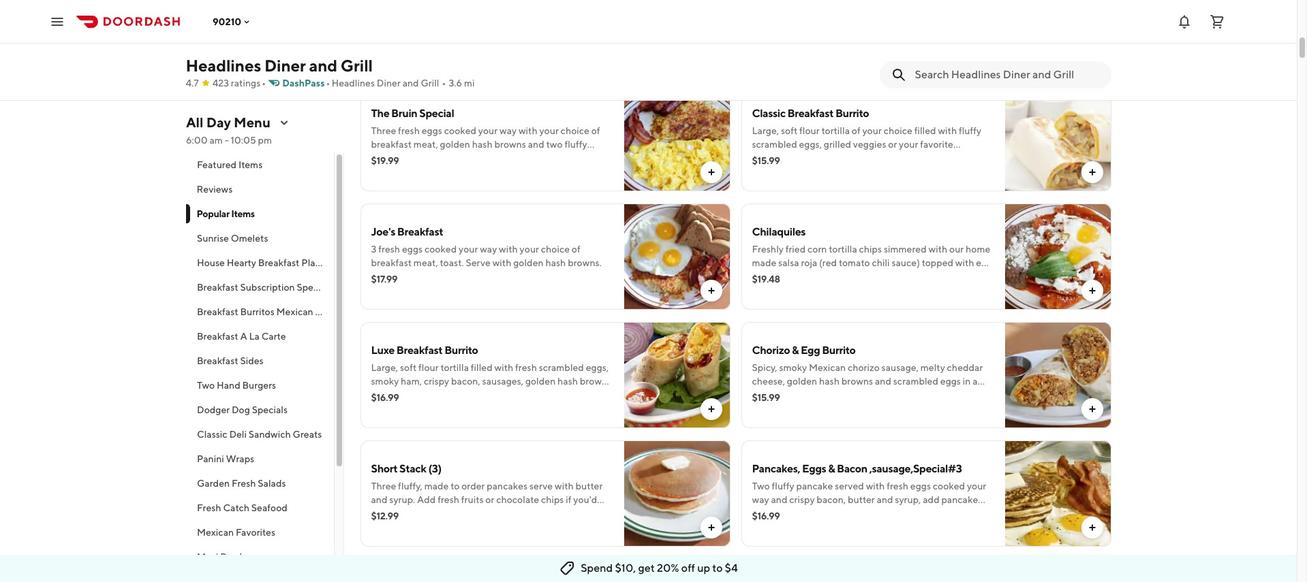 Task type: describe. For each thing, give the bounding box(es) containing it.
mexican inside chorizo & egg burrito spicy, smoky mexican chorizo sausage, melty cheddar cheese, golden hash browns and scrambled eggs  in a large, soft flour tortilla of your choice. add on any toppings you'd like.
[[809, 363, 846, 373]]

burrito for luxe breakfast burrito
[[444, 344, 478, 357]]

breakfast inside the joe's breakfast 3 fresh  eggs cooked your way with your choice of breakfast meat, toast. serve with  golden hash browns. $17.99
[[397, 226, 443, 239]]

made inside the luxe breakfast burrito large, soft flour tortilla  filled with fresh scrambled eggs, smoky ham, crispy bacon, sausages, golden hash browns melted cheddar cheese and fresh house made pico de gallo.
[[544, 390, 569, 401]]

chili
[[872, 258, 890, 269]]

classic deli sandwich greats button
[[186, 423, 334, 447]]

choice inside the bruin special three fresh eggs cooked your way with your choice of breakfast meat, golden hash browns and two fluffy pancakes. add fruits to pancakes if you'd like.
[[561, 125, 589, 136]]

with inside the short stack (3) three fluffy, made to order pancakes serve with butter and syrup. add fresh fruits or chocolate chips if you'd like.
[[555, 481, 574, 492]]

add inside the short stack (3) three fluffy, made to order pancakes serve with butter and syrup. add fresh fruits or chocolate chips if you'd like.
[[417, 495, 436, 506]]

two hand burgers
[[197, 380, 276, 391]]

queso
[[752, 285, 778, 296]]

grill for headlines diner and grill
[[341, 56, 373, 75]]

soft inside chorizo & egg burrito spicy, smoky mexican chorizo sausage, melty cheddar cheese, golden hash browns and scrambled eggs  in a large, soft flour tortilla of your choice. add on any toppings you'd like.
[[778, 390, 794, 401]]

diner for headlines diner and grill • 3.6 mi
[[377, 78, 401, 89]]

luxe breakfast burrito image
[[624, 322, 730, 429]]

hash inside the luxe breakfast burrito large, soft flour tortilla  filled with fresh scrambled eggs, smoky ham, crispy bacon, sausages, golden hash browns melted cheddar cheese and fresh house made pico de gallo.
[[557, 376, 578, 387]]

featured items button
[[186, 153, 334, 177]]

add item to cart image for the bruin special
[[706, 167, 717, 178]]

breakfast a la carte
[[197, 331, 286, 342]]

filled inside classic breakfast burrito large, soft flour  tortilla of your choice filled with fluffy scrambled eggs, grilled veggies or your favorite breakfast meat, golden hash browns and melty cheddar cheese.
[[914, 125, 936, 136]]

on
[[934, 390, 945, 401]]

you'd inside the short stack (3) three fluffy, made to order pancakes serve with butter and syrup. add fresh fruits or chocolate chips if you'd like.
[[573, 495, 597, 506]]

add inside the bruin special three fresh eggs cooked your way with your choice of breakfast meat, golden hash browns and two fluffy pancakes. add fruits to pancakes if you'd like.
[[416, 153, 435, 164]]

bacon, inside the luxe breakfast burrito large, soft flour tortilla  filled with fresh scrambled eggs, smoky ham, crispy bacon, sausages, golden hash browns melted cheddar cheese and fresh house made pico de gallo.
[[451, 376, 480, 387]]

house hearty breakfast plates button
[[186, 251, 334, 275]]

large,
[[752, 390, 776, 401]]

1 horizontal spatial mexican
[[276, 307, 313, 318]]

notification bell image
[[1176, 13, 1193, 30]]

fresh catch seafood button
[[186, 496, 334, 521]]

served
[[835, 481, 864, 492]]

with inside pancakes, eggs & bacon ,sausage,special#3 two fluffy pancake  served with fresh eggs cooked your way and crispy bacon, butter and syrup, add pancake toppings if you'd like.
[[866, 481, 885, 492]]

golden inside chorizo & egg burrito spicy, smoky mexican chorizo sausage, melty cheddar cheese, golden hash browns and scrambled eggs  in a large, soft flour tortilla of your choice. add on any toppings you'd like.
[[787, 376, 817, 387]]

two inside button
[[197, 380, 214, 391]]

soft for classic
[[781, 125, 798, 136]]

cheddar inside the luxe breakfast burrito large, soft flour tortilla  filled with fresh scrambled eggs, smoky ham, crispy bacon, sausages, golden hash browns melted cheddar cheese and fresh house made pico de gallo.
[[404, 390, 440, 401]]

the big french toast image
[[624, 560, 730, 583]]

large, for classic
[[752, 125, 779, 136]]

garden fresh salads
[[197, 478, 286, 489]]

corn
[[808, 244, 827, 255]]

tomato
[[839, 258, 870, 269]]

burrito for classic breakfast burrito
[[835, 107, 869, 120]]

2 • from the left
[[326, 78, 330, 89]]

cheese,
[[752, 376, 785, 387]]

reviews
[[197, 184, 233, 195]]

with inside the bruin special three fresh eggs cooked your way with your choice of breakfast meat, golden hash browns and two fluffy pancakes. add fruits to pancakes if you'd like.
[[519, 125, 537, 136]]

stack
[[399, 463, 426, 476]]

burgers
[[242, 380, 276, 391]]

featured items
[[197, 159, 262, 170]]

eggs, inside classic breakfast burrito large, soft flour  tortilla of your choice filled with fluffy scrambled eggs, grilled veggies or your favorite breakfast meat, golden hash browns and melty cheddar cheese.
[[799, 139, 822, 150]]

fresh inside pancakes, eggs & bacon ,sausage,special#3 two fluffy pancake  served with fresh eggs cooked your way and crispy bacon, butter and syrup, add pancake toppings if you'd like.
[[887, 481, 908, 492]]

the bruin special three fresh eggs cooked your way with your choice of breakfast meat, golden hash browns and two fluffy pancakes. add fruits to pancakes if you'd like.
[[371, 107, 600, 164]]

breakfast up hand
[[197, 356, 238, 367]]

$15.99 for classic breakfast burrito
[[752, 155, 780, 166]]

from
[[559, 62, 579, 73]]

pancakes.
[[371, 153, 414, 164]]

seafood
[[251, 503, 287, 514]]

pancakes,
[[752, 463, 800, 476]]

dashpass •
[[282, 78, 330, 89]]

catch
[[223, 503, 249, 514]]

melted
[[371, 390, 402, 401]]

pico
[[570, 390, 589, 401]]

short
[[371, 463, 398, 476]]

chorizo
[[752, 344, 790, 357]]

salads
[[257, 478, 286, 489]]

house
[[516, 390, 542, 401]]

featured
[[197, 159, 236, 170]]

423 ratings •
[[212, 78, 266, 89]]

breakfast inside the joe's breakfast 3 fresh  eggs cooked your way with your choice of breakfast meat, toast. serve with  golden hash browns. $17.99
[[371, 258, 412, 269]]

-
[[224, 135, 228, 146]]

hearty
[[226, 258, 256, 269]]

and down the commonly
[[403, 78, 419, 89]]

sunrise
[[197, 233, 229, 244]]

and inside the bruin special three fresh eggs cooked your way with your choice of breakfast meat, golden hash browns and two fluffy pancakes. add fruits to pancakes if you'd like.
[[528, 139, 544, 150]]

am
[[209, 135, 222, 146]]

breakfast up subscription
[[258, 258, 299, 269]]

fruits inside the short stack (3) three fluffy, made to order pancakes serve with butter and syrup. add fresh fruits or chocolate chips if you'd like.
[[461, 495, 484, 506]]

golden inside the luxe breakfast burrito large, soft flour tortilla  filled with fresh scrambled eggs, smoky ham, crispy bacon, sausages, golden hash browns melted cheddar cheese and fresh house made pico de gallo.
[[525, 376, 556, 387]]

3
[[371, 244, 377, 255]]

panini wraps button
[[186, 447, 334, 472]]

ordered
[[449, 62, 484, 73]]

6:00
[[186, 135, 207, 146]]

with inside classic breakfast burrito large, soft flour  tortilla of your choice filled with fluffy scrambled eggs, grilled veggies or your favorite breakfast meat, golden hash browns and melty cheddar cheese.
[[938, 125, 957, 136]]

cream
[[949, 271, 975, 282]]

butter inside pancakes, eggs & bacon ,sausage,special#3 two fluffy pancake  served with fresh eggs cooked your way and crispy bacon, butter and syrup, add pancake toppings if you'd like.
[[848, 495, 875, 506]]

10:05
[[230, 135, 256, 146]]

crispy inside the luxe breakfast burrito large, soft flour tortilla  filled with fresh scrambled eggs, smoky ham, crispy bacon, sausages, golden hash browns melted cheddar cheese and fresh house made pico de gallo.
[[424, 376, 449, 387]]

of inside the bruin special three fresh eggs cooked your way with your choice of breakfast meat, golden hash browns and two fluffy pancakes. add fruits to pancakes if you'd like.
[[591, 125, 600, 136]]

$15.99 for chorizo & egg burrito
[[752, 393, 780, 403]]

fluffy inside the bruin special three fresh eggs cooked your way with your choice of breakfast meat, golden hash browns and two fluffy pancakes. add fruits to pancakes if you'd like.
[[565, 139, 587, 150]]

add item to cart image for classic breakfast burrito
[[1087, 167, 1098, 178]]

browns inside the bruin special three fresh eggs cooked your way with your choice of breakfast meat, golden hash browns and two fluffy pancakes. add fruits to pancakes if you'd like.
[[494, 139, 526, 150]]

eggs inside the bruin special three fresh eggs cooked your way with your choice of breakfast meat, golden hash browns and two fluffy pancakes. add fruits to pancakes if you'd like.
[[422, 125, 442, 136]]

in
[[963, 376, 971, 387]]

made inside chilaquiles freshly fried corn tortilla chips simmered with our home made salsa roja (red tomato chili sauce) topped with egg cooked your way, creamy avocado slices, sour cream and queso fresco. serve  with refried pinto beans.
[[752, 258, 776, 269]]

freshly
[[752, 244, 784, 255]]

and up dashpass •
[[309, 56, 337, 75]]

meat, inside the bruin special three fresh eggs cooked your way with your choice of breakfast meat, golden hash browns and two fluffy pancakes. add fruits to pancakes if you'd like.
[[414, 139, 438, 150]]

add item to cart image for pancakes, eggs & bacon ,sausage,special#3
[[1087, 523, 1098, 534]]

cooked inside pancakes, eggs & bacon ,sausage,special#3 two fluffy pancake  served with fresh eggs cooked your way and crispy bacon, butter and syrup, add pancake toppings if you'd like.
[[933, 481, 965, 492]]

fluffy inside pancakes, eggs & bacon ,sausage,special#3 two fluffy pancake  served with fresh eggs cooked your way and crispy bacon, butter and syrup, add pancake toppings if you'd like.
[[772, 481, 794, 492]]

fresh inside button
[[197, 503, 221, 514]]

chips inside the short stack (3) three fluffy, made to order pancakes serve with butter and syrup. add fresh fruits or chocolate chips if you'd like.
[[541, 495, 564, 506]]

browns.
[[568, 258, 602, 269]]

open menu image
[[49, 13, 65, 30]]

menus image
[[278, 117, 289, 128]]

two inside pancakes, eggs & bacon ,sausage,special#3 two fluffy pancake  served with fresh eggs cooked your way and crispy bacon, butter and syrup, add pancake toppings if you'd like.
[[752, 481, 770, 492]]

to inside the bruin special three fresh eggs cooked your way with your choice of breakfast meat, golden hash browns and two fluffy pancakes. add fruits to pancakes if you'd like.
[[461, 153, 470, 164]]

carte
[[261, 331, 286, 342]]

golden inside the joe's breakfast 3 fresh  eggs cooked your way with your choice of breakfast meat, toast. serve with  golden hash browns. $17.99
[[513, 258, 544, 269]]

fresh down 'sausages,'
[[492, 390, 514, 401]]

add item to cart image for joe's breakfast
[[706, 286, 717, 296]]

home
[[966, 244, 990, 255]]

tortilla inside the luxe breakfast burrito large, soft flour tortilla  filled with fresh scrambled eggs, smoky ham, crispy bacon, sausages, golden hash browns melted cheddar cheese and fresh house made pico de gallo.
[[441, 363, 469, 373]]

cheddar inside classic breakfast burrito large, soft flour  tortilla of your choice filled with fluffy scrambled eggs, grilled veggies or your favorite breakfast meat, golden hash browns and melty cheddar cheese.
[[954, 153, 990, 164]]

eggs inside the joe's breakfast 3 fresh  eggs cooked your way with your choice of breakfast meat, toast. serve with  golden hash browns. $17.99
[[402, 244, 423, 255]]

the inside the bruin special three fresh eggs cooked your way with your choice of breakfast meat, golden hash browns and two fluffy pancakes. add fruits to pancakes if you'd like.
[[371, 107, 389, 120]]

and inside chilaquiles freshly fried corn tortilla chips simmered with our home made salsa roja (red tomato chili sauce) topped with egg cooked your way, creamy avocado slices, sour cream and queso fresco. serve  with refried pinto beans.
[[977, 271, 994, 282]]

to for spend
[[712, 562, 723, 575]]

house
[[197, 258, 225, 269]]

syrup.
[[389, 495, 415, 506]]

$4
[[725, 562, 738, 575]]

of inside chorizo & egg burrito spicy, smoky mexican chorizo sausage, melty cheddar cheese, golden hash browns and scrambled eggs  in a large, soft flour tortilla of your choice. add on any toppings you'd like.
[[849, 390, 857, 401]]

special
[[419, 107, 454, 120]]

classic breakfast burrito image
[[1005, 85, 1111, 192]]

classic for breakfast
[[752, 107, 786, 120]]

grill for headlines diner and grill • 3.6 mi
[[421, 78, 439, 89]]

dishes
[[529, 62, 557, 73]]

three for short
[[371, 481, 396, 492]]

pancakes inside the short stack (3) three fluffy, made to order pancakes serve with butter and syrup. add fresh fruits or chocolate chips if you'd like.
[[487, 481, 528, 492]]

roja
[[801, 258, 817, 269]]

if inside pancakes, eggs & bacon ,sausage,special#3 two fluffy pancake  served with fresh eggs cooked your way and crispy bacon, butter and syrup, add pancake toppings if you'd like.
[[792, 508, 798, 519]]

and inside popular items the most commonly ordered items and dishes from this store
[[511, 62, 527, 73]]

fluffy,
[[398, 481, 422, 492]]

and left syrup,
[[877, 495, 893, 506]]

made inside the short stack (3) three fluffy, made to order pancakes serve with butter and syrup. add fresh fruits or chocolate chips if you'd like.
[[424, 481, 449, 492]]

chilaquiles freshly fried corn tortilla chips simmered with our home made salsa roja (red tomato chili sauce) topped with egg cooked your way, creamy avocado slices, sour cream and queso fresco. serve  with refried pinto beans.
[[752, 226, 994, 296]]

hash inside the joe's breakfast 3 fresh  eggs cooked your way with your choice of breakfast meat, toast. serve with  golden hash browns. $17.99
[[545, 258, 566, 269]]

fresh inside the bruin special three fresh eggs cooked your way with your choice of breakfast meat, golden hash browns and two fluffy pancakes. add fruits to pancakes if you'd like.
[[398, 125, 420, 136]]

,sausage,special#3
[[869, 463, 962, 476]]

breakfast up the breakfast a la carte
[[197, 307, 238, 318]]

fresh up 'sausages,'
[[515, 363, 537, 373]]

classic breakfast burrito large, soft flour  tortilla of your choice filled with fluffy scrambled eggs, grilled veggies or your favorite breakfast meat, golden hash browns and melty cheddar cheese.
[[752, 107, 990, 177]]

house hearty breakfast plates
[[197, 258, 328, 269]]

sausage,
[[882, 363, 919, 373]]

avocado
[[862, 271, 899, 282]]

way,
[[807, 271, 826, 282]]

flour inside chorizo & egg burrito spicy, smoky mexican chorizo sausage, melty cheddar cheese, golden hash browns and scrambled eggs  in a large, soft flour tortilla of your choice. add on any toppings you'd like.
[[796, 390, 817, 401]]

spend $10, get 20% off up to $4
[[581, 562, 738, 575]]

0 horizontal spatial favorites
[[235, 527, 275, 538]]

pinto
[[889, 285, 912, 296]]

melty inside chorizo & egg burrito spicy, smoky mexican chorizo sausage, melty cheddar cheese, golden hash browns and scrambled eggs  in a large, soft flour tortilla of your choice. add on any toppings you'd like.
[[921, 363, 945, 373]]

or for burrito
[[888, 139, 897, 150]]

diner for headlines diner and grill
[[264, 56, 306, 75]]

hash inside classic breakfast burrito large, soft flour  tortilla of your choice filled with fluffy scrambled eggs, grilled veggies or your favorite breakfast meat, golden hash browns and melty cheddar cheese.
[[853, 153, 873, 164]]

$19.48
[[752, 274, 780, 285]]

short stack (3) three fluffy, made to order pancakes serve with butter and syrup. add fresh fruits or chocolate chips if you'd like.
[[371, 463, 603, 519]]

if inside the short stack (3) three fluffy, made to order pancakes serve with butter and syrup. add fresh fruits or chocolate chips if you'd like.
[[566, 495, 571, 506]]

chorizo
[[848, 363, 880, 373]]

with inside the luxe breakfast burrito large, soft flour tortilla  filled with fresh scrambled eggs, smoky ham, crispy bacon, sausages, golden hash browns melted cheddar cheese and fresh house made pico de gallo.
[[494, 363, 513, 373]]

1 • from the left
[[262, 78, 266, 89]]

$16.99 for pancakes,
[[752, 511, 780, 522]]

of inside classic breakfast burrito large, soft flour  tortilla of your choice filled with fluffy scrambled eggs, grilled veggies or your favorite breakfast meat, golden hash browns and melty cheddar cheese.
[[852, 125, 861, 136]]

$16.99 for luxe
[[371, 393, 399, 403]]

butter inside the short stack (3) three fluffy, made to order pancakes serve with butter and syrup. add fresh fruits or chocolate chips if you'd like.
[[576, 481, 603, 492]]

browns inside classic breakfast burrito large, soft flour  tortilla of your choice filled with fluffy scrambled eggs, grilled veggies or your favorite breakfast meat, golden hash browns and melty cheddar cheese.
[[875, 153, 907, 164]]

specials for dodger dog specials
[[252, 405, 287, 416]]

breakfast left a
[[197, 331, 238, 342]]

like. inside the bruin special three fresh eggs cooked your way with your choice of breakfast meat, golden hash browns and two fluffy pancakes. add fruits to pancakes if you'd like.
[[548, 153, 565, 164]]

toast.
[[440, 258, 464, 269]]

get
[[638, 562, 655, 575]]

items for popular items
[[231, 209, 255, 219]]

panini wraps
[[197, 454, 254, 465]]

pm
[[258, 135, 272, 146]]

fruits inside the bruin special three fresh eggs cooked your way with your choice of breakfast meat, golden hash browns and two fluffy pancakes. add fruits to pancakes if you'd like.
[[436, 153, 459, 164]]

add inside chorizo & egg burrito spicy, smoky mexican chorizo sausage, melty cheddar cheese, golden hash browns and scrambled eggs  in a large, soft flour tortilla of your choice. add on any toppings you'd like.
[[914, 390, 932, 401]]

garden fresh salads button
[[186, 472, 334, 496]]

breakfast inside the bruin special three fresh eggs cooked your way with your choice of breakfast meat, golden hash browns and two fluffy pancakes. add fruits to pancakes if you'd like.
[[371, 139, 412, 150]]

choice inside classic breakfast burrito large, soft flour  tortilla of your choice filled with fluffy scrambled eggs, grilled veggies or your favorite breakfast meat, golden hash browns and melty cheddar cheese.
[[884, 125, 912, 136]]

add
[[923, 495, 940, 506]]

fluffy inside classic breakfast burrito large, soft flour  tortilla of your choice filled with fluffy scrambled eggs, grilled veggies or your favorite breakfast meat, golden hash browns and melty cheddar cheese.
[[959, 125, 981, 136]]

eggs, inside the luxe breakfast burrito large, soft flour tortilla  filled with fresh scrambled eggs, smoky ham, crispy bacon, sausages, golden hash browns melted cheddar cheese and fresh house made pico de gallo.
[[586, 363, 609, 373]]

tortilla inside classic breakfast burrito large, soft flour  tortilla of your choice filled with fluffy scrambled eggs, grilled veggies or your favorite breakfast meat, golden hash browns and melty cheddar cheese.
[[822, 125, 850, 136]]

fresh inside the short stack (3) three fluffy, made to order pancakes serve with butter and syrup. add fresh fruits or chocolate chips if you'd like.
[[438, 495, 459, 506]]

Item Search search field
[[915, 67, 1100, 82]]

deli
[[229, 429, 246, 440]]

hand
[[216, 380, 240, 391]]



Task type: locate. For each thing, give the bounding box(es) containing it.
classic for deli
[[197, 429, 227, 440]]

1 vertical spatial smoky
[[371, 376, 399, 387]]

1 vertical spatial pancake
[[941, 495, 978, 506]]

1 three from the top
[[371, 125, 396, 136]]

way inside the bruin special three fresh eggs cooked your way with your choice of breakfast meat, golden hash browns and two fluffy pancakes. add fruits to pancakes if you'd like.
[[500, 125, 517, 136]]

serve right toast.
[[466, 258, 491, 269]]

meat, inside the joe's breakfast 3 fresh  eggs cooked your way with your choice of breakfast meat, toast. serve with  golden hash browns. $17.99
[[414, 258, 438, 269]]

two down pancakes, at the bottom right of page
[[752, 481, 770, 492]]

like. down short
[[371, 508, 389, 519]]

chips inside chilaquiles freshly fried corn tortilla chips simmered with our home made salsa roja (red tomato chili sauce) topped with egg cooked your way, creamy avocado slices, sour cream and queso fresco. serve  with refried pinto beans.
[[859, 244, 882, 255]]

popular for popular items
[[197, 209, 229, 219]]

smoky inside chorizo & egg burrito spicy, smoky mexican chorizo sausage, melty cheddar cheese, golden hash browns and scrambled eggs  in a large, soft flour tortilla of your choice. add on any toppings you'd like.
[[779, 363, 807, 373]]

0 horizontal spatial diner
[[264, 56, 306, 75]]

0 items, open order cart image
[[1209, 13, 1225, 30]]

0 vertical spatial fruits
[[436, 153, 459, 164]]

simmered
[[884, 244, 927, 255]]

items for popular items the most commonly ordered items and dishes from this store
[[414, 42, 452, 59]]

hash down veggies
[[853, 153, 873, 164]]

cooked inside chilaquiles freshly fried corn tortilla chips simmered with our home made salsa roja (red tomato chili sauce) topped with egg cooked your way, creamy avocado slices, sour cream and queso fresco. serve  with refried pinto beans.
[[752, 271, 784, 282]]

0 vertical spatial pancake
[[796, 481, 833, 492]]

6:00 am - 10:05 pm
[[186, 135, 272, 146]]

like. inside the short stack (3) three fluffy, made to order pancakes serve with butter and syrup. add fresh fruits or chocolate chips if you'd like.
[[371, 508, 389, 519]]

• right "dashpass" on the left top
[[326, 78, 330, 89]]

0 vertical spatial two
[[197, 380, 214, 391]]

1 $15.99 from the top
[[752, 155, 780, 166]]

order
[[462, 481, 485, 492]]

90210 button
[[213, 16, 252, 27]]

luxe breakfast burrito large, soft flour tortilla  filled with fresh scrambled eggs, smoky ham, crispy bacon, sausages, golden hash browns melted cheddar cheese and fresh house made pico de gallo.
[[371, 344, 611, 414]]

fruits
[[436, 153, 459, 164], [461, 495, 484, 506]]

1 vertical spatial specials
[[252, 405, 287, 416]]

0 horizontal spatial popular
[[197, 209, 229, 219]]

3 • from the left
[[442, 78, 446, 89]]

specials up sandwich
[[252, 405, 287, 416]]

hash inside chorizo & egg burrito spicy, smoky mexican chorizo sausage, melty cheddar cheese, golden hash browns and scrambled eggs  in a large, soft flour tortilla of your choice. add on any toppings you'd like.
[[819, 376, 840, 387]]

pancake down eggs
[[796, 481, 833, 492]]

dog
[[231, 405, 250, 416]]

breakfast sides
[[197, 356, 263, 367]]

you'd inside pancakes, eggs & bacon ,sausage,special#3 two fluffy pancake  served with fresh eggs cooked your way and crispy bacon, butter and syrup, add pancake toppings if you'd like.
[[799, 508, 823, 519]]

serve down way,
[[811, 285, 836, 296]]

(3)
[[428, 463, 442, 476]]

plates
[[301, 258, 328, 269]]

eggs down special
[[422, 125, 442, 136]]

like. inside chorizo & egg burrito spicy, smoky mexican chorizo sausage, melty cheddar cheese, golden hash browns and scrambled eggs  in a large, soft flour tortilla of your choice. add on any toppings you'd like.
[[818, 403, 835, 414]]

grill down the commonly
[[421, 78, 439, 89]]

golden left the browns.
[[513, 258, 544, 269]]

add item to cart image for chorizo & egg burrito
[[1087, 404, 1098, 415]]

headlines diner and grill
[[186, 56, 373, 75]]

fresh
[[231, 478, 256, 489], [197, 503, 221, 514]]

breakfast inside classic breakfast burrito large, soft flour  tortilla of your choice filled with fluffy scrambled eggs, grilled veggies or your favorite breakfast meat, golden hash browns and melty cheddar cheese.
[[752, 153, 793, 164]]

filled up 'sausages,'
[[471, 363, 493, 373]]

and inside the short stack (3) three fluffy, made to order pancakes serve with butter and syrup. add fresh fruits or chocolate chips if you'd like.
[[371, 495, 387, 506]]

the inside popular items the most commonly ordered items and dishes from this store
[[360, 62, 377, 73]]

and down favorite
[[909, 153, 925, 164]]

soft right large,
[[778, 390, 794, 401]]

chocolate
[[496, 495, 539, 506]]

butter right "serve"
[[576, 481, 603, 492]]

fresh down garden
[[197, 503, 221, 514]]

joe's breakfast 3 fresh  eggs cooked your way with your choice of breakfast meat, toast. serve with  golden hash browns. $17.99
[[371, 226, 602, 285]]

meat, inside classic breakfast burrito large, soft flour  tortilla of your choice filled with fluffy scrambled eggs, grilled veggies or your favorite breakfast meat, golden hash browns and melty cheddar cheese.
[[795, 153, 819, 164]]

1 vertical spatial to
[[451, 481, 460, 492]]

your inside pancakes, eggs & bacon ,sausage,special#3 two fluffy pancake  served with fresh eggs cooked your way and crispy bacon, butter and syrup, add pancake toppings if you'd like.
[[967, 481, 986, 492]]

1 vertical spatial if
[[566, 495, 571, 506]]

2 horizontal spatial mexican
[[809, 363, 846, 373]]

1 horizontal spatial smoky
[[779, 363, 807, 373]]

choice up veggies
[[884, 125, 912, 136]]

1 vertical spatial cheddar
[[947, 363, 983, 373]]

chips down "serve"
[[541, 495, 564, 506]]

slices,
[[900, 271, 926, 282]]

breakfast up $17.99
[[371, 258, 412, 269]]

fluffy down item search search box
[[959, 125, 981, 136]]

1 horizontal spatial diner
[[377, 78, 401, 89]]

0 vertical spatial three
[[371, 125, 396, 136]]

up
[[697, 562, 710, 575]]

of down chorizo
[[849, 390, 857, 401]]

browns inside chorizo & egg burrito spicy, smoky mexican chorizo sausage, melty cheddar cheese, golden hash browns and scrambled eggs  in a large, soft flour tortilla of your choice. add on any toppings you'd like.
[[841, 376, 873, 387]]

add item to cart image
[[1087, 286, 1098, 296], [706, 404, 717, 415], [1087, 404, 1098, 415], [706, 523, 717, 534], [1087, 523, 1098, 534]]

bacon
[[837, 463, 867, 476]]

mexi bowls
[[197, 552, 246, 563]]

meat,
[[414, 139, 438, 150], [795, 153, 819, 164], [414, 258, 438, 269]]

short stack (3) image
[[624, 441, 730, 547]]

2 vertical spatial flour
[[796, 390, 817, 401]]

popular for popular items the most commonly ordered items and dishes from this store
[[360, 42, 412, 59]]

hash inside the bruin special three fresh eggs cooked your way with your choice of breakfast meat, golden hash browns and two fluffy pancakes. add fruits to pancakes if you'd like.
[[472, 139, 493, 150]]

tortilla up cheese
[[441, 363, 469, 373]]

smoky
[[779, 363, 807, 373], [371, 376, 399, 387]]

luxe
[[371, 344, 395, 357]]

burrito right egg
[[822, 344, 856, 357]]

0 vertical spatial if
[[514, 153, 520, 164]]

your inside chorizo & egg burrito spicy, smoky mexican chorizo sausage, melty cheddar cheese, golden hash browns and scrambled eggs  in a large, soft flour tortilla of your choice. add on any toppings you'd like.
[[859, 390, 879, 401]]

0 horizontal spatial if
[[514, 153, 520, 164]]

and up "$12.99"
[[371, 495, 387, 506]]

popular up sunrise
[[197, 209, 229, 219]]

fresh up the fresh catch seafood
[[231, 478, 256, 489]]

like. inside pancakes, eggs & bacon ,sausage,special#3 two fluffy pancake  served with fresh eggs cooked your way and crispy bacon, butter and syrup, add pancake toppings if you'd like.
[[825, 508, 843, 519]]

chorizo & egg burrito image
[[1005, 322, 1111, 429]]

beans.
[[914, 285, 942, 296]]

golden inside classic breakfast burrito large, soft flour  tortilla of your choice filled with fluffy scrambled eggs, grilled veggies or your favorite breakfast meat, golden hash browns and melty cheddar cheese.
[[821, 153, 851, 164]]

sausages,
[[482, 376, 523, 387]]

dodger
[[197, 405, 229, 416]]

0 vertical spatial melty
[[927, 153, 952, 164]]

add item to cart image for short stack (3)
[[706, 523, 717, 534]]

tortilla inside chorizo & egg burrito spicy, smoky mexican chorizo sausage, melty cheddar cheese, golden hash browns and scrambled eggs  in a large, soft flour tortilla of your choice. add on any toppings you'd like.
[[818, 390, 847, 401]]

or for (3)
[[485, 495, 494, 506]]

flour inside classic breakfast burrito large, soft flour  tortilla of your choice filled with fluffy scrambled eggs, grilled veggies or your favorite breakfast meat, golden hash browns and melty cheddar cheese.
[[799, 125, 820, 136]]

2 horizontal spatial fluffy
[[959, 125, 981, 136]]

0 vertical spatial $15.99
[[752, 155, 780, 166]]

de
[[591, 390, 602, 401]]

specials inside button
[[252, 405, 287, 416]]

burrito inside classic breakfast burrito large, soft flour  tortilla of your choice filled with fluffy scrambled eggs, grilled veggies or your favorite breakfast meat, golden hash browns and melty cheddar cheese.
[[835, 107, 869, 120]]

2 vertical spatial to
[[712, 562, 723, 575]]

pancakes, eggs & bacon ,sausage,special#3 image
[[1005, 441, 1111, 547]]

bowls
[[220, 552, 246, 563]]

eggs inside pancakes, eggs & bacon ,sausage,special#3 two fluffy pancake  served with fresh eggs cooked your way and crispy bacon, butter and syrup, add pancake toppings if you'd like.
[[910, 481, 931, 492]]

your
[[478, 125, 498, 136], [539, 125, 559, 136], [862, 125, 882, 136], [899, 139, 918, 150], [459, 244, 478, 255], [520, 244, 539, 255], [786, 271, 806, 282], [859, 390, 879, 401], [967, 481, 986, 492]]

1 vertical spatial grill
[[421, 78, 439, 89]]

browns up de
[[580, 376, 611, 387]]

2 toppings from the top
[[752, 508, 790, 519]]

store
[[599, 62, 620, 73]]

2 horizontal spatial scrambled
[[893, 376, 938, 387]]

large, down luxe
[[371, 363, 398, 373]]

2 $15.99 from the top
[[752, 393, 780, 403]]

headlines diner and grill • 3.6 mi
[[331, 78, 475, 89]]

filled
[[914, 125, 936, 136], [471, 363, 493, 373]]

2 vertical spatial soft
[[778, 390, 794, 401]]

fresh inside the joe's breakfast 3 fresh  eggs cooked your way with your choice of breakfast meat, toast. serve with  golden hash browns. $17.99
[[378, 244, 400, 255]]

fresh inside button
[[231, 478, 256, 489]]

423
[[212, 78, 229, 89]]

mexican
[[276, 307, 313, 318], [809, 363, 846, 373], [197, 527, 233, 538]]

if inside the bruin special three fresh eggs cooked your way with your choice of breakfast meat, golden hash browns and two fluffy pancakes. add fruits to pancakes if you'd like.
[[514, 153, 520, 164]]

or right veggies
[[888, 139, 897, 150]]

ham,
[[401, 376, 422, 387]]

breakfast inside the luxe breakfast burrito large, soft flour tortilla  filled with fresh scrambled eggs, smoky ham, crispy bacon, sausages, golden hash browns melted cheddar cheese and fresh house made pico de gallo.
[[397, 344, 443, 357]]

golden down special
[[440, 139, 470, 150]]

0 horizontal spatial &
[[792, 344, 799, 357]]

items down 10:05
[[238, 159, 262, 170]]

2 horizontal spatial to
[[712, 562, 723, 575]]

to
[[461, 153, 470, 164], [451, 481, 460, 492], [712, 562, 723, 575]]

flour for luxe
[[418, 363, 439, 373]]

2 three from the top
[[371, 481, 396, 492]]

specials inside button
[[296, 282, 332, 293]]

eggs
[[802, 463, 826, 476]]

crispy up cheese
[[424, 376, 449, 387]]

browns inside the luxe breakfast burrito large, soft flour tortilla  filled with fresh scrambled eggs, smoky ham, crispy bacon, sausages, golden hash browns melted cheddar cheese and fresh house made pico de gallo.
[[580, 376, 611, 387]]

fluffy right two
[[565, 139, 587, 150]]

1 horizontal spatial to
[[461, 153, 470, 164]]

fresco.
[[780, 285, 809, 296]]

0 vertical spatial grill
[[341, 56, 373, 75]]

0 vertical spatial made
[[752, 258, 776, 269]]

two left hand
[[197, 380, 214, 391]]

veggies
[[853, 139, 886, 150]]

0 vertical spatial way
[[500, 125, 517, 136]]

0 horizontal spatial filled
[[471, 363, 493, 373]]

add down fluffy,
[[417, 495, 436, 506]]

browns down chorizo
[[841, 376, 873, 387]]

three
[[371, 125, 396, 136], [371, 481, 396, 492]]

0 vertical spatial scrambled
[[752, 139, 797, 150]]

golden up house
[[525, 376, 556, 387]]

crispy
[[424, 376, 449, 387], [789, 495, 815, 506]]

items
[[414, 42, 452, 59], [238, 159, 262, 170], [231, 209, 255, 219]]

add item to cart image for chilaquiles
[[1087, 286, 1098, 296]]

1 vertical spatial headlines
[[331, 78, 375, 89]]

creamy
[[828, 271, 860, 282]]

wraps
[[226, 454, 254, 465]]

0 vertical spatial bacon,
[[451, 376, 480, 387]]

1 vertical spatial serve
[[811, 285, 836, 296]]

breakfast inside classic breakfast burrito large, soft flour  tortilla of your choice filled with fluffy scrambled eggs, grilled veggies or your favorite breakfast meat, golden hash browns and melty cheddar cheese.
[[787, 107, 834, 120]]

0 vertical spatial breakfast
[[371, 139, 412, 150]]

joe's breakfast image
[[624, 204, 730, 310]]

of up veggies
[[852, 125, 861, 136]]

items inside button
[[238, 159, 262, 170]]

three down bruin
[[371, 125, 396, 136]]

the bruin special image
[[624, 85, 730, 192]]

headlines for headlines diner and grill • 3.6 mi
[[331, 78, 375, 89]]

0 vertical spatial butter
[[576, 481, 603, 492]]

1 horizontal spatial pancake
[[941, 495, 978, 506]]

1 vertical spatial breakfast
[[752, 153, 793, 164]]

pancakes
[[472, 153, 512, 164], [487, 481, 528, 492]]

fruits down special
[[436, 153, 459, 164]]

0 vertical spatial to
[[461, 153, 470, 164]]

items for featured items
[[238, 159, 262, 170]]

mi
[[464, 78, 475, 89]]

hash up pico
[[557, 376, 578, 387]]

cooked down special
[[444, 125, 476, 136]]

2 vertical spatial cheddar
[[404, 390, 440, 401]]

serve inside chilaquiles freshly fried corn tortilla chips simmered with our home made salsa roja (red tomato chili sauce) topped with egg cooked your way, creamy avocado slices, sour cream and queso fresco. serve  with refried pinto beans.
[[811, 285, 836, 296]]

1 vertical spatial scrambled
[[539, 363, 584, 373]]

0 vertical spatial flour
[[799, 125, 820, 136]]

1 vertical spatial the
[[371, 107, 389, 120]]

1 toppings from the top
[[752, 403, 790, 414]]

cheddar inside chorizo & egg burrito spicy, smoky mexican chorizo sausage, melty cheddar cheese, golden hash browns and scrambled eggs  in a large, soft flour tortilla of your choice. add on any toppings you'd like.
[[947, 363, 983, 373]]

choice
[[561, 125, 589, 136], [884, 125, 912, 136], [541, 244, 570, 255]]

scrambled inside classic breakfast burrito large, soft flour  tortilla of your choice filled with fluffy scrambled eggs, grilled veggies or your favorite breakfast meat, golden hash browns and melty cheddar cheese.
[[752, 139, 797, 150]]

and down 'sausages,'
[[474, 390, 490, 401]]

& right eggs
[[828, 463, 835, 476]]

0 vertical spatial favorites
[[353, 307, 393, 318]]

$17.99
[[371, 274, 397, 285]]

0 horizontal spatial fluffy
[[565, 139, 587, 150]]

sandwich
[[248, 429, 290, 440]]

0 vertical spatial fluffy
[[959, 125, 981, 136]]

1 vertical spatial fluffy
[[565, 139, 587, 150]]

1 vertical spatial crispy
[[789, 495, 815, 506]]

1 vertical spatial three
[[371, 481, 396, 492]]

$12.99
[[371, 511, 399, 522]]

1 horizontal spatial crispy
[[789, 495, 815, 506]]

breakfast a la carte button
[[186, 324, 334, 349]]

diner up "dashpass" on the left top
[[264, 56, 306, 75]]

favorite
[[920, 139, 953, 150]]

1 vertical spatial large,
[[371, 363, 398, 373]]

3.6
[[449, 78, 462, 89]]

0 horizontal spatial chips
[[541, 495, 564, 506]]

menu
[[233, 114, 270, 130]]

1 horizontal spatial made
[[544, 390, 569, 401]]

with
[[519, 125, 537, 136], [938, 125, 957, 136], [499, 244, 518, 255], [929, 244, 947, 255], [493, 258, 511, 269], [955, 258, 974, 269], [838, 285, 857, 296], [494, 363, 513, 373], [555, 481, 574, 492], [866, 481, 885, 492]]

& inside pancakes, eggs & bacon ,sausage,special#3 two fluffy pancake  served with fresh eggs cooked your way and crispy bacon, butter and syrup, add pancake toppings if you'd like.
[[828, 463, 835, 476]]

and left two
[[528, 139, 544, 150]]

1 vertical spatial bacon,
[[817, 495, 846, 506]]

20%
[[657, 562, 679, 575]]

and down egg
[[977, 271, 994, 282]]

1 vertical spatial $16.99
[[752, 511, 780, 522]]

cooked inside the joe's breakfast 3 fresh  eggs cooked your way with your choice of breakfast meat, toast. serve with  golden hash browns. $17.99
[[424, 244, 457, 255]]

1 horizontal spatial fresh
[[231, 478, 256, 489]]

1 vertical spatial fruits
[[461, 495, 484, 506]]

or left chocolate
[[485, 495, 494, 506]]

the left bruin
[[371, 107, 389, 120]]

•
[[262, 78, 266, 89], [326, 78, 330, 89], [442, 78, 446, 89]]

scrambled inside chorizo & egg burrito spicy, smoky mexican chorizo sausage, melty cheddar cheese, golden hash browns and scrambled eggs  in a large, soft flour tortilla of your choice. add on any toppings you'd like.
[[893, 376, 938, 387]]

breakfast subscription specials button
[[186, 275, 334, 300]]

three inside the short stack (3) three fluffy, made to order pancakes serve with butter and syrup. add fresh fruits or chocolate chips if you'd like.
[[371, 481, 396, 492]]

filled up favorite
[[914, 125, 936, 136]]

2 vertical spatial made
[[424, 481, 449, 492]]

1 vertical spatial mexican
[[809, 363, 846, 373]]

2 vertical spatial if
[[792, 508, 798, 519]]

specials for breakfast subscription specials
[[296, 282, 332, 293]]

and down pancakes, at the bottom right of page
[[771, 495, 787, 506]]

1 horizontal spatial popular
[[360, 42, 412, 59]]

items inside popular items the most commonly ordered items and dishes from this store
[[414, 42, 452, 59]]

0 vertical spatial pancakes
[[472, 153, 512, 164]]

2 vertical spatial fluffy
[[772, 481, 794, 492]]

1 horizontal spatial specials
[[296, 282, 332, 293]]

to inside the short stack (3) three fluffy, made to order pancakes serve with butter and syrup. add fresh fruits or chocolate chips if you'd like.
[[451, 481, 460, 492]]

most
[[378, 62, 400, 73]]

tortilla up grilled
[[822, 125, 850, 136]]

• left 3.6
[[442, 78, 446, 89]]

soft inside classic breakfast burrito large, soft flour  tortilla of your choice filled with fluffy scrambled eggs, grilled veggies or your favorite breakfast meat, golden hash browns and melty cheddar cheese.
[[781, 125, 798, 136]]

headlines up 423
[[186, 56, 261, 75]]

breakfast burritos mexican morning favorites button
[[186, 300, 393, 324]]

0 vertical spatial headlines
[[186, 56, 261, 75]]

soft up 'ham,'
[[400, 363, 417, 373]]

melty up on
[[921, 363, 945, 373]]

eggs right the 3
[[402, 244, 423, 255]]

la
[[249, 331, 259, 342]]

serve
[[530, 481, 553, 492]]

breakfast inside button
[[197, 282, 238, 293]]

items up the commonly
[[414, 42, 452, 59]]

1 vertical spatial filled
[[471, 363, 493, 373]]

0 vertical spatial add
[[416, 153, 435, 164]]

flour for classic
[[799, 125, 820, 136]]

headlines right dashpass •
[[331, 78, 375, 89]]

bacon,
[[451, 376, 480, 387], [817, 495, 846, 506]]

cooked inside the bruin special three fresh eggs cooked your way with your choice of breakfast meat, golden hash browns and two fluffy pancakes. add fruits to pancakes if you'd like.
[[444, 125, 476, 136]]

butter down served
[[848, 495, 875, 506]]

fruits down order
[[461, 495, 484, 506]]

scrambled up cheese. at the top of page
[[752, 139, 797, 150]]

1 vertical spatial chips
[[541, 495, 564, 506]]

hash left the browns.
[[545, 258, 566, 269]]

garden
[[197, 478, 229, 489]]

fluffy down pancakes, at the bottom right of page
[[772, 481, 794, 492]]

scrambled inside the luxe breakfast burrito large, soft flour tortilla  filled with fresh scrambled eggs, smoky ham, crispy bacon, sausages, golden hash browns melted cheddar cheese and fresh house made pico de gallo.
[[539, 363, 584, 373]]

1 vertical spatial fresh
[[197, 503, 221, 514]]

large, inside the luxe breakfast burrito large, soft flour tortilla  filled with fresh scrambled eggs, smoky ham, crispy bacon, sausages, golden hash browns melted cheddar cheese and fresh house made pico de gallo.
[[371, 363, 398, 373]]

mexican favorites button
[[186, 521, 334, 545]]

0 horizontal spatial mexican
[[197, 527, 233, 538]]

1 vertical spatial soft
[[400, 363, 417, 373]]

scrambled up pico
[[539, 363, 584, 373]]

crispy down eggs
[[789, 495, 815, 506]]

0 vertical spatial meat,
[[414, 139, 438, 150]]

chilaquiles
[[752, 226, 806, 239]]

headlines for headlines diner and grill
[[186, 56, 261, 75]]

$16.99 down luxe
[[371, 393, 399, 403]]

favorites up mexi bowls button
[[235, 527, 275, 538]]

favorites
[[353, 307, 393, 318], [235, 527, 275, 538]]

ratings
[[231, 78, 261, 89]]

three down short
[[371, 481, 396, 492]]

fresh down (3)
[[438, 495, 459, 506]]

0 vertical spatial filled
[[914, 125, 936, 136]]

flour inside the luxe breakfast burrito large, soft flour tortilla  filled with fresh scrambled eggs, smoky ham, crispy bacon, sausages, golden hash browns melted cheddar cheese and fresh house made pico de gallo.
[[418, 363, 439, 373]]

to for short
[[451, 481, 460, 492]]

breakfast up the pancakes.
[[371, 139, 412, 150]]

0 horizontal spatial grill
[[341, 56, 373, 75]]

toppings down pancakes, at the bottom right of page
[[752, 508, 790, 519]]

and inside classic breakfast burrito large, soft flour  tortilla of your choice filled with fluffy scrambled eggs, grilled veggies or your favorite breakfast meat, golden hash browns and melty cheddar cheese.
[[909, 153, 925, 164]]

way inside pancakes, eggs & bacon ,sausage,special#3 two fluffy pancake  served with fresh eggs cooked your way and crispy bacon, butter and syrup, add pancake toppings if you'd like.
[[752, 495, 769, 506]]

burrito up grilled
[[835, 107, 869, 120]]

0 vertical spatial eggs,
[[799, 139, 822, 150]]

large, for luxe
[[371, 363, 398, 373]]

0 vertical spatial items
[[414, 42, 452, 59]]

0 vertical spatial the
[[360, 62, 377, 73]]

0 horizontal spatial way
[[480, 244, 497, 255]]

tortilla down egg
[[818, 390, 847, 401]]

fresh catch seafood
[[197, 503, 287, 514]]

fried
[[786, 244, 806, 255]]

the left 'most'
[[360, 62, 377, 73]]

you'd inside the bruin special three fresh eggs cooked your way with your choice of breakfast meat, golden hash browns and two fluffy pancakes. add fruits to pancakes if you'd like.
[[522, 153, 546, 164]]

1 vertical spatial favorites
[[235, 527, 275, 538]]

0 horizontal spatial fresh
[[197, 503, 221, 514]]

popular items the most commonly ordered items and dishes from this store
[[360, 42, 620, 73]]

2 vertical spatial breakfast
[[371, 258, 412, 269]]

1 vertical spatial eggs,
[[586, 363, 609, 373]]

pancake
[[796, 481, 833, 492], [941, 495, 978, 506]]

1 vertical spatial diner
[[377, 78, 401, 89]]

mexican up mexi bowls
[[197, 527, 233, 538]]

add item to cart image for luxe breakfast burrito
[[706, 404, 717, 415]]

or inside the short stack (3) three fluffy, made to order pancakes serve with butter and syrup. add fresh fruits or chocolate chips if you'd like.
[[485, 495, 494, 506]]

popular inside popular items the most commonly ordered items and dishes from this store
[[360, 42, 412, 59]]

way inside the joe's breakfast 3 fresh  eggs cooked your way with your choice of breakfast meat, toast. serve with  golden hash browns. $17.99
[[480, 244, 497, 255]]

1 vertical spatial $15.99
[[752, 393, 780, 403]]

like. down egg
[[818, 403, 835, 414]]

dodger dog specials
[[197, 405, 287, 416]]

soft for luxe
[[400, 363, 417, 373]]

classic inside classic breakfast burrito large, soft flour  tortilla of your choice filled with fluffy scrambled eggs, grilled veggies or your favorite breakfast meat, golden hash browns and melty cheddar cheese.
[[752, 107, 786, 120]]

add item to cart image
[[706, 167, 717, 178], [1087, 167, 1098, 178], [706, 286, 717, 296]]

eggs, left grilled
[[799, 139, 822, 150]]

• right ratings
[[262, 78, 266, 89]]

0 vertical spatial soft
[[781, 125, 798, 136]]

spend
[[581, 562, 613, 575]]

breakfast right joe's
[[397, 226, 443, 239]]

0 vertical spatial classic
[[752, 107, 786, 120]]

two hand burgers button
[[186, 373, 334, 398]]

two
[[197, 380, 214, 391], [752, 481, 770, 492]]

filled inside the luxe breakfast burrito large, soft flour tortilla  filled with fresh scrambled eggs, smoky ham, crispy bacon, sausages, golden hash browns melted cheddar cheese and fresh house made pico de gallo.
[[471, 363, 493, 373]]

chilaquiles image
[[1005, 204, 1111, 310]]

burrito
[[835, 107, 869, 120], [444, 344, 478, 357], [822, 344, 856, 357]]

and right the items
[[511, 62, 527, 73]]

choice inside the joe's breakfast 3 fresh  eggs cooked your way with your choice of breakfast meat, toast. serve with  golden hash browns. $17.99
[[541, 244, 570, 255]]

cooked up toast.
[[424, 244, 457, 255]]

1 vertical spatial butter
[[848, 495, 875, 506]]

2 horizontal spatial made
[[752, 258, 776, 269]]

topped
[[922, 258, 953, 269]]

breakfast down house
[[197, 282, 238, 293]]

90210
[[213, 16, 241, 27]]

commonly
[[402, 62, 447, 73]]

breakfast
[[371, 139, 412, 150], [752, 153, 793, 164], [371, 258, 412, 269]]

items
[[486, 62, 509, 73]]

popular up 'most'
[[360, 42, 412, 59]]

of
[[591, 125, 600, 136], [852, 125, 861, 136], [572, 244, 580, 255], [849, 390, 857, 401]]

burrito inside the luxe breakfast burrito large, soft flour tortilla  filled with fresh scrambled eggs, smoky ham, crispy bacon, sausages, golden hash browns melted cheddar cheese and fresh house made pico de gallo.
[[444, 344, 478, 357]]

0 horizontal spatial serve
[[466, 258, 491, 269]]

golden
[[440, 139, 470, 150], [821, 153, 851, 164], [513, 258, 544, 269], [525, 376, 556, 387], [787, 376, 817, 387]]

1 vertical spatial toppings
[[752, 508, 790, 519]]

0 horizontal spatial crispy
[[424, 376, 449, 387]]

1 horizontal spatial or
[[888, 139, 897, 150]]

sunrise omelets
[[197, 233, 268, 244]]

0 horizontal spatial classic
[[197, 429, 227, 440]]

items up omelets
[[231, 209, 255, 219]]

1 horizontal spatial $16.99
[[752, 511, 780, 522]]

breakfast up cheese. at the top of page
[[752, 153, 793, 164]]

classic inside button
[[197, 429, 227, 440]]

1 vertical spatial way
[[480, 244, 497, 255]]

of inside the joe's breakfast 3 fresh  eggs cooked your way with your choice of breakfast meat, toast. serve with  golden hash browns. $17.99
[[572, 244, 580, 255]]

toppings inside chorizo & egg burrito spicy, smoky mexican chorizo sausage, melty cheddar cheese, golden hash browns and scrambled eggs  in a large, soft flour tortilla of your choice. add on any toppings you'd like.
[[752, 403, 790, 414]]

0 horizontal spatial large,
[[371, 363, 398, 373]]

toppings inside pancakes, eggs & bacon ,sausage,special#3 two fluffy pancake  served with fresh eggs cooked your way and crispy bacon, butter and syrup, add pancake toppings if you'd like.
[[752, 508, 790, 519]]

cooked up add
[[933, 481, 965, 492]]

sides
[[240, 356, 263, 367]]

1 vertical spatial items
[[238, 159, 262, 170]]

breakfast up 'ham,'
[[397, 344, 443, 357]]

fresh down bruin
[[398, 125, 420, 136]]

smoky inside the luxe breakfast burrito large, soft flour tortilla  filled with fresh scrambled eggs, smoky ham, crispy bacon, sausages, golden hash browns melted cheddar cheese and fresh house made pico de gallo.
[[371, 376, 399, 387]]

serve inside the joe's breakfast 3 fresh  eggs cooked your way with your choice of breakfast meat, toast. serve with  golden hash browns. $17.99
[[466, 258, 491, 269]]

three for the
[[371, 125, 396, 136]]

mexican up carte
[[276, 307, 313, 318]]

or
[[888, 139, 897, 150], [485, 495, 494, 506]]

you'd inside chorizo & egg burrito spicy, smoky mexican chorizo sausage, melty cheddar cheese, golden hash browns and scrambled eggs  in a large, soft flour tortilla of your choice. add on any toppings you'd like.
[[792, 403, 816, 414]]

bacon, inside pancakes, eggs & bacon ,sausage,special#3 two fluffy pancake  served with fresh eggs cooked your way and crispy bacon, butter and syrup, add pancake toppings if you'd like.
[[817, 495, 846, 506]]

burrito inside chorizo & egg burrito spicy, smoky mexican chorizo sausage, melty cheddar cheese, golden hash browns and scrambled eggs  in a large, soft flour tortilla of your choice. add on any toppings you'd like.
[[822, 344, 856, 357]]

melty down favorite
[[927, 153, 952, 164]]

tortilla up tomato in the right top of the page
[[829, 244, 857, 255]]

large, inside classic breakfast burrito large, soft flour  tortilla of your choice filled with fluffy scrambled eggs, grilled veggies or your favorite breakfast meat, golden hash browns and melty cheddar cheese.
[[752, 125, 779, 136]]

fresh up syrup,
[[887, 481, 908, 492]]

pancakes, eggs & bacon ,sausage,special#3 two fluffy pancake  served with fresh eggs cooked your way and crispy bacon, butter and syrup, add pancake toppings if you'd like.
[[752, 463, 986, 519]]



Task type: vqa. For each thing, say whether or not it's contained in the screenshot.
Breakfast Subscription Specials
yes



